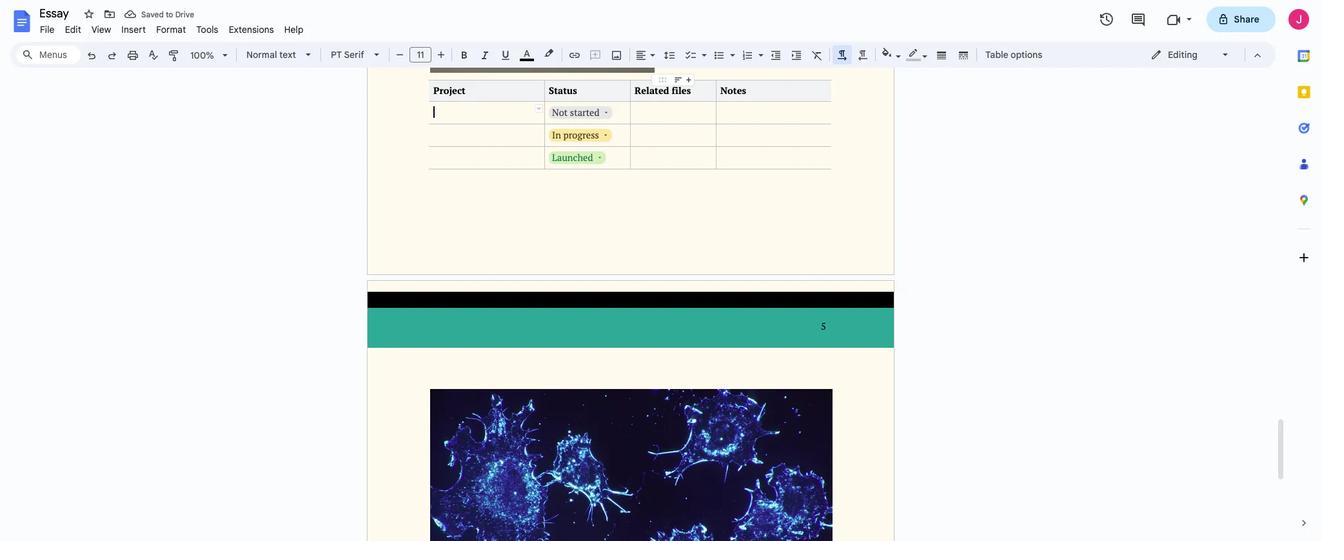 Task type: vqa. For each thing, say whether or not it's contained in the screenshot.
the leftmost by
no



Task type: locate. For each thing, give the bounding box(es) containing it.
border dash image
[[956, 46, 971, 64]]

application
[[0, 0, 1323, 542]]

Menus field
[[16, 46, 81, 64]]

extensions menu item
[[224, 22, 279, 37]]

mode and view toolbar
[[1141, 42, 1268, 68]]

file menu item
[[35, 22, 60, 37]]

application containing share
[[0, 0, 1323, 542]]

pt serif
[[331, 49, 364, 61]]

editing
[[1168, 49, 1198, 61]]

highlight color image
[[542, 46, 556, 61]]

Zoom field
[[185, 46, 234, 65]]

font list. pt serif selected. option
[[331, 46, 366, 64]]

tab list
[[1286, 38, 1323, 506]]

main toolbar
[[80, 0, 1049, 366]]

border width image
[[934, 46, 949, 64]]

insert image image
[[609, 46, 624, 64]]

saved to drive button
[[121, 5, 197, 23]]

table options button
[[980, 45, 1049, 65]]

menu bar
[[35, 17, 309, 38]]

Font size field
[[410, 47, 437, 63]]

text color image
[[520, 46, 534, 61]]

extensions
[[229, 24, 274, 35]]

format menu item
[[151, 22, 191, 37]]

saved to drive
[[141, 9, 194, 19]]

edit
[[65, 24, 81, 35]]

menu bar banner
[[0, 0, 1323, 542]]

menu bar containing file
[[35, 17, 309, 38]]

table
[[986, 49, 1009, 61]]

Zoom text field
[[187, 46, 218, 65]]

Rename text field
[[35, 5, 76, 21]]

styles list. normal text selected. option
[[246, 46, 298, 64]]

line & paragraph spacing image
[[662, 46, 677, 64]]

insert
[[121, 24, 146, 35]]

Star checkbox
[[80, 5, 98, 23]]



Task type: describe. For each thing, give the bounding box(es) containing it.
tab list inside menu bar banner
[[1286, 38, 1323, 506]]

menu bar inside menu bar banner
[[35, 17, 309, 38]]

format
[[156, 24, 186, 35]]

to
[[166, 9, 173, 19]]

text
[[279, 49, 296, 61]]

file
[[40, 24, 55, 35]]

normal
[[246, 49, 277, 61]]

help
[[284, 24, 304, 35]]

tools
[[196, 24, 218, 35]]

pt
[[331, 49, 342, 61]]

share button
[[1207, 6, 1276, 32]]

insert menu item
[[116, 22, 151, 37]]

view
[[92, 24, 111, 35]]

normal text
[[246, 49, 296, 61]]

editing button
[[1142, 45, 1239, 65]]

Font size text field
[[410, 47, 431, 63]]

click to select borders image
[[535, 105, 543, 113]]

drive
[[175, 9, 194, 19]]

tools menu item
[[191, 22, 224, 37]]

view menu item
[[86, 22, 116, 37]]

options
[[1011, 49, 1043, 61]]

table options
[[986, 49, 1043, 61]]

help menu item
[[279, 22, 309, 37]]

edit menu item
[[60, 22, 86, 37]]

share
[[1234, 14, 1260, 25]]

serif
[[344, 49, 364, 61]]

saved
[[141, 9, 164, 19]]



